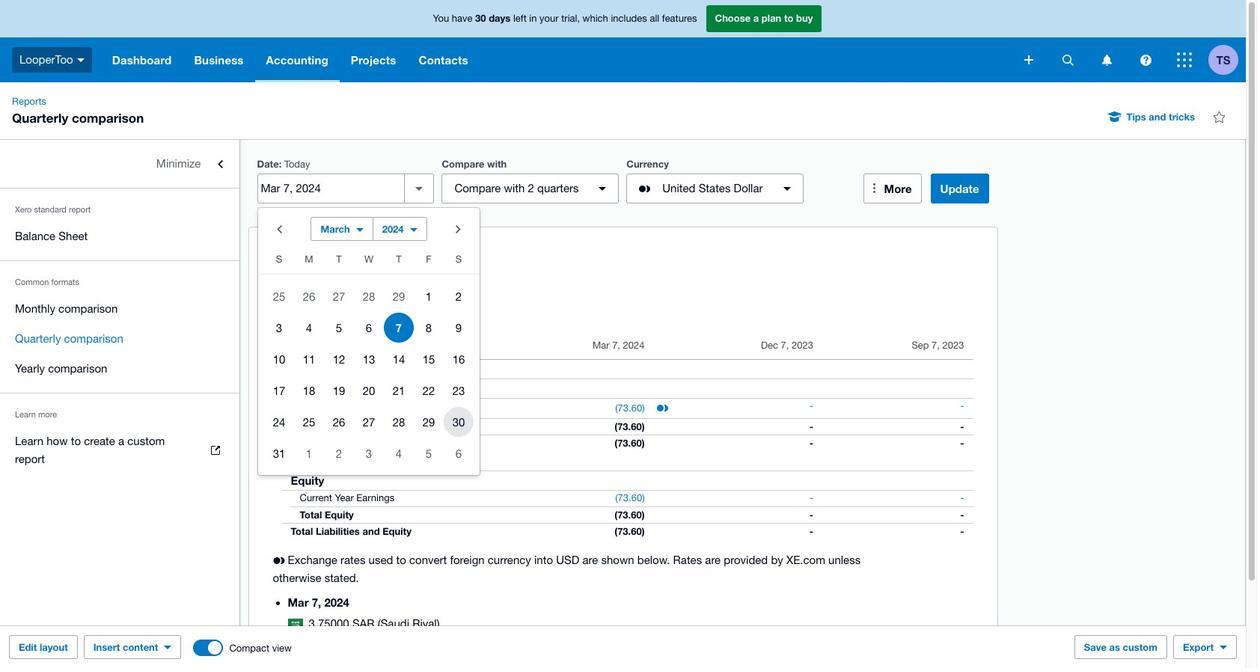 Task type: locate. For each thing, give the bounding box(es) containing it.
2 vertical spatial and
[[363, 525, 380, 537]]

1 horizontal spatial loopertoo
[[273, 287, 326, 299]]

comparison inside 'link'
[[58, 302, 118, 315]]

tue mar 05 2024 cell
[[324, 313, 354, 343]]

common formats
[[15, 278, 79, 287]]

and inside button
[[1149, 111, 1166, 123]]

march right of
[[302, 305, 333, 317]]

banner
[[0, 0, 1246, 82]]

as
[[273, 305, 286, 317]]

svg image left ts
[[1177, 52, 1192, 67]]

date : today
[[257, 158, 310, 170]]

1 vertical spatial loopertoo
[[273, 287, 326, 299]]

grid
[[258, 250, 480, 469]]

0 horizontal spatial report
[[15, 453, 45, 466]]

custom inside learn how to create a custom report
[[127, 435, 165, 448]]

comparison inside the reports quarterly comparison
[[72, 110, 144, 126]]

total up liabilities and equity
[[291, 437, 313, 449]]

update
[[940, 182, 979, 195]]

row containing s
[[258, 250, 480, 275]]

s right "f" on the top left
[[456, 254, 462, 265]]

comparison up the minimize button
[[72, 110, 144, 126]]

Select end date field
[[258, 174, 404, 203]]

total down total equity
[[291, 525, 313, 537]]

xero
[[15, 205, 32, 214]]

compare down compare with on the top left
[[455, 182, 501, 195]]

days
[[489, 12, 511, 24]]

sheet
[[59, 230, 88, 242]]

equity
[[359, 454, 392, 467], [291, 473, 324, 487], [325, 509, 354, 521], [383, 525, 412, 537]]

2 s from the left
[[456, 254, 462, 265]]

0 vertical spatial quarterly
[[12, 110, 68, 126]]

0 vertical spatial current
[[291, 382, 331, 395]]

1 2023 from the left
[[792, 340, 814, 351]]

quarterly down monthly
[[15, 332, 61, 345]]

thu mar 07 2024 cell
[[384, 313, 414, 343]]

0 vertical spatial and
[[1149, 111, 1166, 123]]

2 horizontal spatial and
[[1149, 111, 1166, 123]]

sun mar 31 2024 cell
[[258, 439, 294, 469]]

s left m
[[276, 254, 282, 265]]

march
[[321, 223, 350, 235], [302, 305, 333, 317]]

t left w
[[336, 254, 342, 265]]

a
[[754, 12, 759, 24], [118, 435, 124, 448]]

30
[[475, 12, 486, 24]]

left
[[513, 13, 527, 24]]

1 vertical spatial quarterly
[[15, 332, 61, 345]]

1 horizontal spatial are
[[705, 553, 721, 566]]

compare for compare with 2 quarters
[[455, 182, 501, 195]]

monthly
[[15, 302, 55, 315]]

0 vertical spatial report
[[69, 205, 91, 214]]

1 horizontal spatial mar 7, 2024
[[593, 340, 645, 351]]

learn down learn more
[[15, 435, 43, 448]]

2 (73.60) link from the top
[[606, 491, 654, 506]]

content
[[123, 641, 158, 653]]

1 horizontal spatial a
[[754, 12, 759, 24]]

1 horizontal spatial and
[[363, 525, 380, 537]]

to right used
[[396, 553, 406, 566]]

current up accounts
[[291, 382, 331, 395]]

accounts
[[300, 400, 341, 412]]

0 vertical spatial march
[[321, 223, 350, 235]]

current down accounts receivable
[[325, 420, 360, 432]]

0 horizontal spatial are
[[583, 553, 598, 566]]

1 horizontal spatial mar
[[593, 340, 610, 351]]

compare with
[[442, 158, 507, 170]]

report up sheet
[[69, 205, 91, 214]]

in
[[529, 13, 537, 24]]

learn how to create a custom report link
[[0, 427, 240, 475]]

total down current year earnings
[[300, 509, 322, 521]]

loopertoo up of
[[273, 287, 326, 299]]

with up compare with 2 quarters
[[487, 158, 507, 170]]

wed mar 06 2024 cell
[[354, 313, 384, 343]]

1 vertical spatial and
[[336, 454, 356, 467]]

(73.60) for total equity
[[615, 509, 645, 521]]

1 horizontal spatial t
[[396, 254, 402, 265]]

2023 right "sep"
[[943, 340, 964, 351]]

report inside learn how to create a custom report
[[15, 453, 45, 466]]

0 vertical spatial liabilities
[[282, 454, 333, 467]]

accounting button
[[255, 37, 340, 82]]

loopertoo as of march 7, 2024
[[273, 287, 374, 317]]

f
[[426, 254, 432, 265]]

a left plan
[[754, 12, 759, 24]]

sat mar 30 2024 cell
[[444, 407, 480, 437]]

exchange
[[309, 641, 358, 654]]

tips and tricks button
[[1100, 105, 1204, 129]]

receivable
[[344, 400, 391, 412]]

1 horizontal spatial 2023
[[943, 340, 964, 351]]

edit layout button
[[9, 635, 78, 659]]

2 row from the top
[[258, 281, 480, 312]]

rates
[[341, 553, 366, 566]]

1 row from the top
[[258, 250, 480, 275]]

comparison down monthly comparison 'link' on the top of page
[[64, 332, 123, 345]]

0 vertical spatial compare
[[442, 158, 485, 170]]

0 vertical spatial learn
[[15, 410, 36, 419]]

Report title field
[[268, 246, 967, 281]]

learn more
[[15, 410, 57, 419]]

custom right 'create' on the bottom of the page
[[127, 435, 165, 448]]

tue mar 26 2024 cell
[[324, 407, 354, 437]]

learn for learn how to create a custom report
[[15, 435, 43, 448]]

custom right as
[[1123, 641, 1158, 653]]

0 vertical spatial mar 7, 2024
[[593, 340, 645, 351]]

liabilities
[[282, 454, 333, 467], [316, 525, 360, 537]]

0 horizontal spatial t
[[336, 254, 342, 265]]

are right rates at the bottom of the page
[[705, 553, 721, 566]]

and
[[1149, 111, 1166, 123], [336, 454, 356, 467], [363, 525, 380, 537]]

svg image
[[1177, 52, 1192, 67], [77, 58, 84, 62]]

a inside banner
[[754, 12, 759, 24]]

svg image
[[1062, 54, 1074, 65], [1102, 54, 1112, 65], [1140, 54, 1151, 65], [1025, 55, 1034, 64]]

svg image up the reports quarterly comparison
[[77, 58, 84, 62]]

total for total current assets
[[300, 420, 322, 432]]

ts button
[[1209, 37, 1246, 82]]

equity up earnings
[[359, 454, 392, 467]]

learn inside learn how to create a custom report
[[15, 435, 43, 448]]

1 vertical spatial custom
[[1123, 641, 1158, 653]]

1 t from the left
[[336, 254, 342, 265]]

row
[[258, 250, 480, 275], [258, 281, 480, 312], [258, 312, 480, 344], [258, 344, 480, 375], [258, 375, 480, 406], [258, 406, 480, 438]]

(73.60) link
[[606, 401, 654, 416], [606, 491, 654, 506]]

current year earnings
[[300, 492, 395, 503]]

1 vertical spatial march
[[302, 305, 333, 317]]

formats
[[51, 278, 79, 287]]

balance
[[15, 230, 56, 242]]

mar
[[593, 340, 610, 351], [288, 595, 309, 609]]

learn left the more
[[15, 410, 36, 419]]

mar 7, 2024
[[593, 340, 645, 351], [288, 595, 349, 609]]

shown
[[601, 553, 634, 566]]

1 learn from the top
[[15, 410, 36, 419]]

you
[[433, 13, 449, 24]]

rates,
[[361, 641, 389, 654]]

mon mar 18 2024 cell
[[294, 376, 324, 406]]

total for total assets
[[291, 437, 313, 449]]

2 are from the left
[[705, 553, 721, 566]]

current up total equity
[[300, 492, 332, 503]]

with
[[487, 158, 507, 170], [504, 182, 525, 195]]

to inside learn how to create a custom report
[[71, 435, 81, 448]]

provided
[[724, 553, 768, 566]]

business
[[194, 53, 244, 67]]

1 horizontal spatial s
[[456, 254, 462, 265]]

standard
[[34, 205, 67, 214]]

0 vertical spatial custom
[[127, 435, 165, 448]]

0 horizontal spatial 2023
[[792, 340, 814, 351]]

quarterly down the reports 'link'
[[12, 110, 68, 126]]

1 are from the left
[[583, 553, 598, 566]]

0 vertical spatial loopertoo
[[19, 53, 73, 66]]

1 vertical spatial report
[[15, 453, 45, 466]]

2023 for dec 7, 2023
[[792, 340, 814, 351]]

yearly comparison link
[[0, 354, 240, 384]]

quarters
[[537, 182, 579, 195]]

assets up accounts receivable
[[334, 382, 371, 395]]

compare up compare with 2 quarters
[[442, 158, 485, 170]]

0 vertical spatial mar
[[593, 340, 610, 351]]

you have 30 days left in your trial, which includes all features
[[433, 12, 697, 24]]

next month image
[[444, 214, 474, 244]]

total assets
[[291, 437, 347, 449]]

unless
[[829, 553, 861, 566]]

0 vertical spatial with
[[487, 158, 507, 170]]

2024 inside loopertoo as of march 7, 2024
[[349, 305, 374, 317]]

1 s from the left
[[276, 254, 282, 265]]

equity down year
[[325, 509, 354, 521]]

layout
[[40, 641, 68, 653]]

sep 7, 2023
[[912, 340, 964, 351]]

mar inside report output element
[[593, 340, 610, 351]]

0 horizontal spatial a
[[118, 435, 124, 448]]

t left "f" on the top left
[[396, 254, 402, 265]]

(73.60) for total liabilities and equity
[[615, 525, 645, 537]]

1 vertical spatial compare
[[455, 182, 501, 195]]

1 vertical spatial mar 7, 2024
[[288, 595, 349, 609]]

0 vertical spatial (73.60) link
[[606, 401, 654, 416]]

liabilities down total assets
[[282, 454, 333, 467]]

edit layout
[[19, 641, 68, 653]]

comparison down formats
[[58, 302, 118, 315]]

monthly comparison
[[15, 302, 118, 315]]

0 horizontal spatial loopertoo
[[19, 53, 73, 66]]

are right the usd at the bottom of the page
[[583, 553, 598, 566]]

3.75000
[[309, 617, 349, 630]]

0 vertical spatial a
[[754, 12, 759, 24]]

loopertoo inside loopertoo popup button
[[19, 53, 73, 66]]

2023 right dec
[[792, 340, 814, 351]]

(73.60) for total current assets
[[615, 420, 645, 432]]

march inside group
[[321, 223, 350, 235]]

2 2023 from the left
[[943, 340, 964, 351]]

march down select end date field
[[321, 223, 350, 235]]

1 vertical spatial liabilities
[[316, 525, 360, 537]]

to
[[273, 641, 284, 654]]

sun mar 17 2024 cell
[[258, 376, 294, 406]]

report output element
[[273, 332, 973, 539]]

assets
[[282, 362, 318, 376], [334, 382, 371, 395], [363, 420, 394, 432], [316, 437, 347, 449]]

1 vertical spatial learn
[[15, 435, 43, 448]]

current assets
[[291, 382, 371, 395]]

save as custom button
[[1075, 635, 1168, 659]]

quarterly
[[12, 110, 68, 126], [15, 332, 61, 345]]

liabilities down total equity
[[316, 525, 360, 537]]

0 horizontal spatial s
[[276, 254, 282, 265]]

2023 for sep 7, 2023
[[943, 340, 964, 351]]

0 horizontal spatial svg image
[[77, 58, 84, 62]]

7,
[[336, 305, 346, 317], [612, 340, 620, 351], [781, 340, 789, 351], [932, 340, 940, 351], [312, 595, 321, 609]]

and down total assets
[[336, 454, 356, 467]]

1 vertical spatial with
[[504, 182, 525, 195]]

to inside the exchange rates used to convert foreign currency into usd are shown below. rates are provided by xe.com unless otherwise stated.
[[396, 553, 406, 566]]

s
[[276, 254, 282, 265], [456, 254, 462, 265]]

-
[[810, 400, 814, 412], [961, 400, 964, 412], [810, 420, 814, 432], [960, 420, 964, 432], [810, 437, 814, 449], [960, 437, 964, 449], [810, 492, 814, 503], [961, 492, 964, 503], [810, 509, 814, 521], [960, 509, 964, 521], [810, 525, 814, 537], [960, 525, 964, 537]]

and up used
[[363, 525, 380, 537]]

svg image inside loopertoo popup button
[[77, 58, 84, 62]]

total liabilities and equity
[[291, 525, 412, 537]]

a inside learn how to create a custom report
[[118, 435, 124, 448]]

monthly comparison link
[[0, 294, 240, 324]]

row group
[[258, 281, 480, 469]]

report down learn more
[[15, 453, 45, 466]]

comparison
[[72, 110, 144, 126], [58, 302, 118, 315], [64, 332, 123, 345], [48, 362, 107, 375]]

(73.60) for total assets
[[615, 437, 645, 449]]

total for total equity
[[300, 509, 322, 521]]

0 horizontal spatial and
[[336, 454, 356, 467]]

loopertoo up reports
[[19, 53, 73, 66]]

to left 'buy'
[[784, 12, 794, 24]]

exchange currency details image
[[648, 393, 678, 423]]

current for year
[[300, 492, 332, 503]]

and right tips
[[1149, 111, 1166, 123]]

to right how
[[71, 435, 81, 448]]

2 learn from the top
[[15, 435, 43, 448]]

1 horizontal spatial custom
[[1123, 641, 1158, 653]]

loopertoo for loopertoo
[[19, 53, 73, 66]]

accounting
[[266, 53, 328, 67]]

custom inside button
[[1123, 641, 1158, 653]]

assets down the receivable
[[363, 420, 394, 432]]

thu mar 28 2024 cell
[[384, 407, 414, 437]]

loopertoo inside loopertoo as of march 7, 2024
[[273, 287, 326, 299]]

0 horizontal spatial mar
[[288, 595, 309, 609]]

comparison down quarterly comparison
[[48, 362, 107, 375]]

a right 'create' on the bottom of the page
[[118, 435, 124, 448]]

2 vertical spatial current
[[300, 492, 332, 503]]

2023
[[792, 340, 814, 351], [943, 340, 964, 351]]

list of convenience dates image
[[404, 174, 434, 204]]

assets up liabilities and equity
[[316, 437, 347, 449]]

comparison for monthly comparison
[[58, 302, 118, 315]]

more
[[884, 182, 912, 195]]

1 vertical spatial a
[[118, 435, 124, 448]]

total up total assets
[[300, 420, 322, 432]]

0 horizontal spatial custom
[[127, 435, 165, 448]]

thu mar 21 2024 cell
[[384, 376, 414, 406]]

of
[[289, 305, 299, 317]]

with left 2
[[504, 182, 525, 195]]

view
[[272, 643, 292, 654]]

sun mar 24 2024 cell
[[258, 407, 294, 437]]

1 vertical spatial (73.60) link
[[606, 491, 654, 506]]

loopertoo
[[19, 53, 73, 66], [273, 287, 326, 299]]

march inside loopertoo as of march 7, 2024
[[302, 305, 333, 317]]

group
[[258, 208, 480, 475]]

sun mar 10 2024 cell
[[258, 344, 294, 374]]

sat mar 09 2024 cell
[[444, 313, 480, 343]]

compare for compare with
[[442, 158, 485, 170]]

edit
[[288, 641, 306, 654]]



Task type: describe. For each thing, give the bounding box(es) containing it.
tips and tricks
[[1127, 111, 1195, 123]]

yearly
[[15, 362, 45, 375]]

dec
[[761, 340, 778, 351]]

compact
[[229, 643, 270, 654]]

6 row from the top
[[258, 406, 480, 438]]

sun mar 03 2024 cell
[[258, 313, 294, 343]]

1 (73.60) link from the top
[[606, 401, 654, 416]]

export
[[1183, 641, 1214, 653]]

year
[[335, 492, 354, 503]]

compact view
[[229, 643, 292, 654]]

fri mar 01 2024 cell
[[414, 281, 444, 311]]

into
[[534, 553, 553, 566]]

update button
[[931, 174, 989, 204]]

currency
[[488, 553, 531, 566]]

foreign
[[450, 553, 485, 566]]

sat mar 02 2024 cell
[[444, 281, 480, 311]]

business button
[[183, 37, 255, 82]]

1 vertical spatial current
[[325, 420, 360, 432]]

1 horizontal spatial report
[[69, 205, 91, 214]]

fri mar 22 2024 cell
[[414, 376, 444, 406]]

how
[[47, 435, 68, 448]]

mon mar 25 2024 cell
[[294, 407, 324, 437]]

3.75000 sar (saudi riyal)
[[309, 617, 440, 630]]

edit
[[19, 641, 37, 653]]

reports link
[[6, 94, 52, 109]]

united states dollar button
[[627, 174, 804, 204]]

insert
[[93, 641, 120, 653]]

tricks
[[1169, 111, 1195, 123]]

and for liabilities
[[336, 454, 356, 467]]

sep
[[912, 340, 929, 351]]

quarterly comparison
[[15, 332, 123, 345]]

1 vertical spatial mar
[[288, 595, 309, 609]]

fri mar 29 2024 cell
[[414, 407, 444, 437]]

grid containing s
[[258, 250, 480, 469]]

yearly comparison
[[15, 362, 107, 375]]

with for compare with 2 quarters
[[504, 182, 525, 195]]

fri mar 08 2024 cell
[[414, 313, 444, 343]]

7, inside loopertoo as of march 7, 2024
[[336, 305, 346, 317]]

wed mar 13 2024 cell
[[354, 344, 384, 374]]

xero standard report
[[15, 205, 91, 214]]

wed mar 27 2024 cell
[[354, 407, 384, 437]]

w
[[364, 254, 373, 265]]

your
[[540, 13, 559, 24]]

with for compare with
[[487, 158, 507, 170]]

3 row from the top
[[258, 312, 480, 344]]

exchange
[[288, 553, 337, 566]]

united states dollar
[[663, 182, 763, 195]]

includes
[[611, 13, 647, 24]]

:
[[279, 158, 282, 170]]

equity up used
[[383, 525, 412, 537]]

contacts button
[[407, 37, 479, 82]]

0 horizontal spatial mar 7, 2024
[[288, 595, 349, 609]]

thu mar 14 2024 cell
[[384, 344, 414, 374]]

create
[[84, 435, 115, 448]]

2024 inside group
[[382, 223, 404, 235]]

dashboard
[[112, 53, 172, 67]]

mon mar 04 2024 cell
[[294, 313, 324, 343]]

2
[[528, 182, 534, 195]]

states
[[699, 182, 731, 195]]

quarterly inside the reports quarterly comparison
[[12, 110, 68, 126]]

assets up current assets
[[282, 362, 318, 376]]

contacts
[[419, 53, 468, 67]]

equity down liabilities and equity
[[291, 473, 324, 487]]

add to favourites image
[[1204, 102, 1234, 132]]

group containing march
[[258, 208, 480, 475]]

tue mar 19 2024 cell
[[324, 376, 354, 406]]

loopertoo for loopertoo as of march 7, 2024
[[273, 287, 326, 299]]

which
[[583, 13, 608, 24]]

save
[[1084, 641, 1107, 653]]

buy
[[796, 12, 813, 24]]

usd
[[556, 553, 580, 566]]

sat mar 23 2024 cell
[[444, 376, 480, 406]]

to edit exchange rates, go to currencies link
[[273, 641, 476, 654]]

previous month image
[[264, 214, 294, 244]]

compare with 2 quarters
[[455, 182, 579, 195]]

and for tips
[[1149, 111, 1166, 123]]

loopertoo button
[[0, 37, 101, 82]]

used
[[369, 553, 393, 566]]

trial,
[[561, 13, 580, 24]]

exchange rates used to convert foreign currency into usd are shown below. rates are provided by xe.com unless otherwise stated.
[[273, 553, 861, 584]]

comparison for yearly comparison
[[48, 362, 107, 375]]

total for total liabilities and equity
[[291, 525, 313, 537]]

projects
[[351, 53, 396, 67]]

comparison for quarterly comparison
[[64, 332, 123, 345]]

otherwise
[[273, 571, 321, 584]]

1 horizontal spatial svg image
[[1177, 52, 1192, 67]]

to right go
[[409, 641, 419, 654]]

learn for learn more
[[15, 410, 36, 419]]

total equity
[[300, 509, 354, 521]]

reports
[[12, 96, 46, 107]]

5 row from the top
[[258, 375, 480, 406]]

ts
[[1217, 53, 1231, 66]]

mar 7, 2024 inside report output element
[[593, 340, 645, 351]]

fri mar 15 2024 cell
[[414, 344, 444, 374]]

by
[[771, 553, 783, 566]]

rates
[[673, 553, 702, 566]]

save as custom
[[1084, 641, 1158, 653]]

reports quarterly comparison
[[12, 96, 144, 126]]

tips
[[1127, 111, 1146, 123]]

2 t from the left
[[396, 254, 402, 265]]

4 row from the top
[[258, 344, 480, 375]]

tue mar 12 2024 cell
[[324, 344, 354, 374]]

(saudi
[[378, 617, 409, 630]]

wed mar 20 2024 cell
[[354, 376, 384, 406]]

earnings
[[357, 492, 395, 503]]

all
[[650, 13, 660, 24]]

current for assets
[[291, 382, 331, 395]]

currencies
[[422, 641, 476, 654]]

banner containing ts
[[0, 0, 1246, 82]]

go
[[393, 641, 405, 654]]

plan
[[762, 12, 782, 24]]

sar
[[352, 617, 375, 630]]

quarterly comparison link
[[0, 324, 240, 354]]

export button
[[1174, 635, 1237, 659]]

more button
[[863, 174, 922, 204]]

sat mar 16 2024 cell
[[444, 344, 480, 374]]

convert
[[409, 553, 447, 566]]

stated.
[[325, 571, 359, 584]]

to inside banner
[[784, 12, 794, 24]]

to edit exchange rates, go to currencies
[[273, 641, 476, 654]]

liabilities and equity
[[282, 454, 392, 467]]

2024 inside report output element
[[623, 340, 645, 351]]

total current assets
[[300, 420, 394, 432]]

minimize
[[156, 157, 201, 170]]

mon mar 11 2024 cell
[[294, 344, 324, 374]]

riyal)
[[413, 617, 440, 630]]



Task type: vqa. For each thing, say whether or not it's contained in the screenshot.
Total Equity's (73.60)
yes



